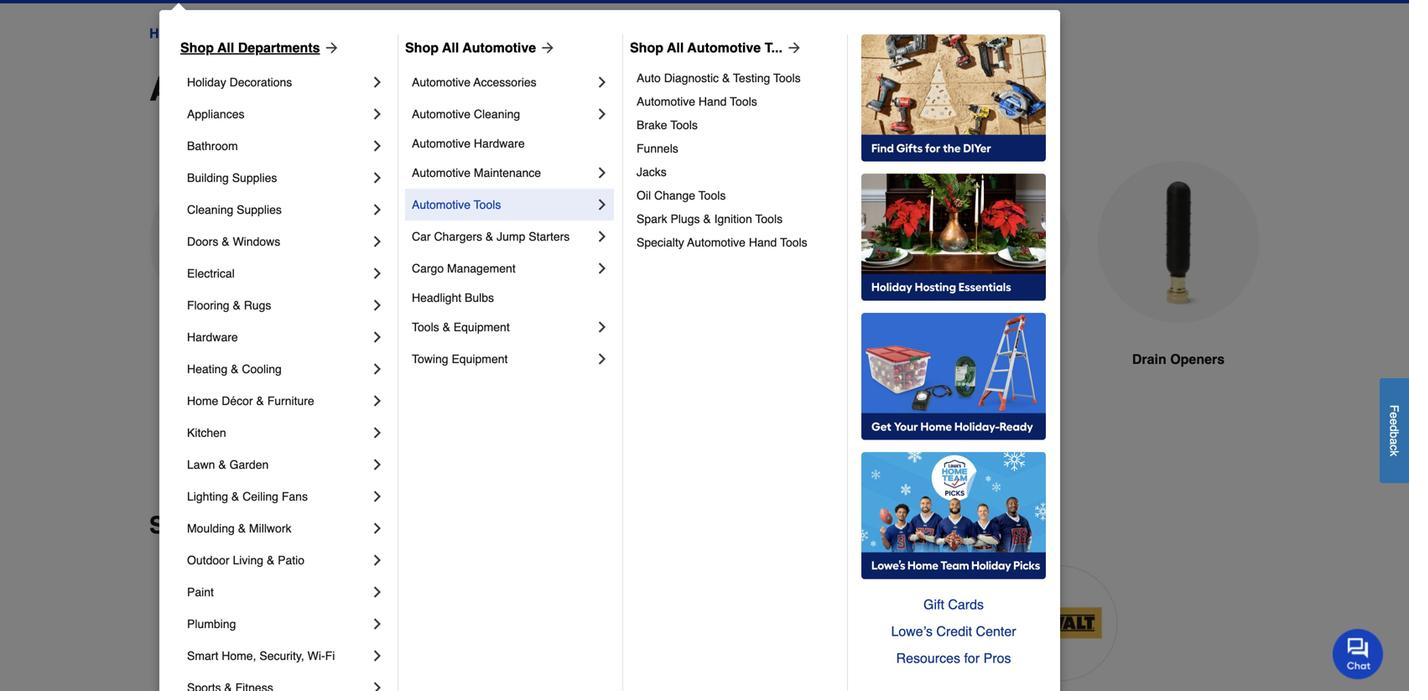 Task type: vqa. For each thing, say whether or not it's contained in the screenshot.
Bathroom Mirrors
no



Task type: locate. For each thing, give the bounding box(es) containing it.
2 horizontal spatial arrow right image
[[783, 39, 803, 56]]

2 vertical spatial openers
[[1171, 352, 1225, 367]]

jacks
[[637, 165, 667, 179]]

supplies
[[232, 171, 277, 185], [237, 203, 282, 217]]

automotive for tools
[[412, 198, 471, 211]]

lowe's credit center link
[[862, 618, 1046, 645]]

plumbing up smart
[[187, 618, 236, 631]]

supplies for building supplies
[[232, 171, 277, 185]]

chevron right image for automotive maintenance
[[594, 164, 611, 181]]

jump
[[497, 230, 526, 243]]

millwork
[[249, 522, 292, 535]]

oil change tools link
[[637, 184, 836, 207]]

towing
[[412, 352, 449, 366]]

0 vertical spatial augers,
[[277, 26, 323, 41]]

chevron right image for electrical
[[369, 265, 386, 282]]

orange drain snakes. image
[[908, 161, 1071, 324]]

1 horizontal spatial augers,
[[277, 26, 323, 41]]

f e e d b a c k button
[[1380, 378, 1410, 483]]

resources
[[897, 651, 961, 666]]

find gifts for the diyer. image
[[862, 34, 1046, 162]]

1 horizontal spatial augers
[[426, 352, 472, 367]]

all up diagnostic
[[667, 40, 684, 55]]

e up d
[[1388, 412, 1402, 419]]

automotive up automotive tools
[[412, 166, 471, 180]]

augers, plungers & drain openers
[[277, 26, 484, 41], [149, 70, 702, 108]]

hand down spark plugs & ignition tools 'link'
[[749, 236, 777, 249]]

augers, down the shop all departments
[[149, 70, 274, 108]]

heating & cooling link
[[187, 353, 369, 385]]

e up b
[[1388, 419, 1402, 425]]

auto
[[637, 71, 661, 85]]

cleaners
[[594, 352, 651, 367]]

outdoor
[[187, 554, 230, 567]]

tools down spark plugs & ignition tools 'link'
[[781, 236, 808, 249]]

supplies up windows
[[237, 203, 282, 217]]

1 vertical spatial cleaning
[[187, 203, 234, 217]]

plungers
[[327, 26, 380, 41], [284, 70, 427, 108]]

home
[[149, 26, 187, 41], [187, 394, 218, 408]]

0 vertical spatial supplies
[[232, 171, 277, 185]]

plumbing inside 'link'
[[187, 618, 236, 631]]

1 vertical spatial home
[[187, 394, 218, 408]]

bulbs
[[465, 291, 494, 305]]

augers for machine augers
[[426, 352, 472, 367]]

brake
[[637, 118, 668, 132]]

gift cards
[[924, 597, 984, 613]]

chevron right image for plumbing
[[369, 616, 386, 633]]

chevron right image for car chargers & jump starters
[[594, 228, 611, 245]]

specialty automotive hand tools link
[[637, 231, 836, 254]]

tools
[[774, 71, 801, 85], [730, 95, 758, 108], [671, 118, 698, 132], [699, 189, 726, 202], [474, 198, 501, 211], [756, 212, 783, 226], [781, 236, 808, 249], [412, 321, 439, 334]]

1 augers from the left
[[226, 352, 272, 367]]

equipment down tools & equipment
[[452, 352, 508, 366]]

automotive up automotive hardware
[[412, 107, 471, 121]]

automotive inside shop all automotive link
[[463, 40, 536, 55]]

automotive for hand
[[637, 95, 696, 108]]

automotive inside automotive accessories link
[[412, 76, 471, 89]]

lighting & ceiling fans
[[187, 490, 308, 504]]

plumbing link
[[201, 23, 263, 44], [187, 608, 369, 640]]

supplies inside 'link'
[[237, 203, 282, 217]]

arrow right image up holiday decorations link on the top left
[[320, 39, 340, 56]]

1 horizontal spatial hand
[[699, 95, 727, 108]]

appliances link
[[187, 98, 369, 130]]

maintenance
[[474, 166, 541, 180]]

chevron right image for cargo management
[[594, 260, 611, 277]]

None search field
[[531, 0, 989, 5]]

automotive up automotive accessories link
[[463, 40, 536, 55]]

automotive hand tools link
[[637, 90, 836, 113]]

arrow right image inside shop all automotive link
[[536, 39, 557, 56]]

shop up automotive accessories
[[405, 40, 439, 55]]

chevron right image for tools & equipment
[[594, 319, 611, 336]]

zep logo. image
[[292, 566, 407, 681]]

2 vertical spatial hand
[[189, 352, 223, 367]]

& right lawn on the bottom left
[[218, 458, 226, 472]]

outdoor living & patio link
[[187, 545, 369, 577]]

& left jump
[[486, 230, 494, 243]]

1 horizontal spatial shop
[[405, 40, 439, 55]]

1 vertical spatial plumbing link
[[187, 608, 369, 640]]

0 vertical spatial openers
[[432, 26, 484, 41]]

equipment down 'bulbs'
[[454, 321, 510, 334]]

towing equipment
[[412, 352, 508, 366]]

augers, plungers & drain openers link
[[277, 23, 484, 44]]

chevron right image for holiday decorations
[[369, 74, 386, 91]]

cobra logo. image
[[576, 566, 691, 681]]

chevron right image for automotive accessories
[[594, 74, 611, 91]]

0 vertical spatial cleaning
[[474, 107, 520, 121]]

oil
[[637, 189, 651, 202]]

automotive inside automotive hand tools link
[[637, 95, 696, 108]]

0 vertical spatial plumbing
[[201, 26, 263, 41]]

shop up auto
[[630, 40, 664, 55]]

0 horizontal spatial hand
[[189, 352, 223, 367]]

tools down headlight
[[412, 321, 439, 334]]

0 vertical spatial plumbing link
[[201, 23, 263, 44]]

chargers
[[434, 230, 483, 243]]

plungers down augers, plungers & drain openers link
[[284, 70, 427, 108]]

a kobalt music wire drain hand auger. image
[[149, 161, 312, 324]]

shop for shop all departments
[[180, 40, 214, 55]]

1 vertical spatial hardware
[[187, 331, 238, 344]]

& inside 'link'
[[704, 212, 711, 226]]

plumbing link up holiday decorations
[[201, 23, 263, 44]]

3 arrow right image from the left
[[783, 39, 803, 56]]

2 horizontal spatial all
[[667, 40, 684, 55]]

1 shop from the left
[[180, 40, 214, 55]]

arrow right image inside shop all automotive t... link
[[783, 39, 803, 56]]

supplies up the cleaning supplies
[[232, 171, 277, 185]]

a yellow jug of drano commercial line drain cleaner. image
[[529, 161, 691, 324]]

2 shop from the left
[[405, 40, 439, 55]]

automotive inside automotive tools link
[[412, 198, 471, 211]]

0 horizontal spatial hardware
[[187, 331, 238, 344]]

plumbing for plumbing 'link' to the bottom
[[187, 618, 236, 631]]

doors & windows link
[[187, 226, 369, 258]]

arrow right image up accessories
[[536, 39, 557, 56]]

smart home, security, wi-fi link
[[187, 640, 369, 672]]

automotive for maintenance
[[412, 166, 471, 180]]

0 horizontal spatial shop
[[180, 40, 214, 55]]

0 horizontal spatial arrow right image
[[320, 39, 340, 56]]

& right cleaners
[[655, 352, 664, 367]]

1 vertical spatial hand
[[749, 236, 777, 249]]

1 horizontal spatial home
[[187, 394, 218, 408]]

home link
[[149, 23, 187, 44]]

automotive up auto diagnostic & testing tools at top
[[688, 40, 761, 55]]

machine augers link
[[339, 161, 502, 410]]

0 horizontal spatial augers,
[[149, 70, 274, 108]]

cleaning
[[474, 107, 520, 121], [187, 203, 234, 217]]

towing equipment link
[[412, 343, 594, 375]]

building supplies link
[[187, 162, 369, 194]]

1 vertical spatial augers, plungers & drain openers
[[149, 70, 702, 108]]

doors
[[187, 235, 218, 248]]

shop up holiday at left top
[[180, 40, 214, 55]]

machine augers
[[369, 352, 472, 367]]

0 horizontal spatial home
[[149, 26, 187, 41]]

0 horizontal spatial cleaning
[[187, 203, 234, 217]]

0 horizontal spatial all
[[217, 40, 234, 55]]

cleaning down building
[[187, 203, 234, 217]]

1 horizontal spatial cleaning
[[474, 107, 520, 121]]

equipment
[[454, 321, 510, 334], [452, 352, 508, 366]]

tools down t...
[[774, 71, 801, 85]]

0 vertical spatial hardware
[[474, 137, 525, 150]]

automotive accessories link
[[412, 66, 594, 98]]

chevron right image for moulding & millwork
[[369, 520, 386, 537]]

automotive inside automotive cleaning 'link'
[[412, 107, 471, 121]]

security,
[[260, 650, 304, 663]]

hardware down automotive cleaning 'link'
[[474, 137, 525, 150]]

d
[[1388, 425, 1402, 432]]

kitchen
[[187, 426, 226, 440]]

lighting & ceiling fans link
[[187, 481, 369, 513]]

chevron right image
[[369, 74, 386, 91], [594, 74, 611, 91], [369, 201, 386, 218], [369, 233, 386, 250], [594, 260, 611, 277], [369, 265, 386, 282], [369, 297, 386, 314], [594, 351, 611, 368], [369, 361, 386, 378], [369, 393, 386, 410], [369, 457, 386, 473], [369, 488, 386, 505], [369, 520, 386, 537], [369, 552, 386, 569], [369, 584, 386, 601], [369, 616, 386, 633], [369, 680, 386, 691]]

1 vertical spatial supplies
[[237, 203, 282, 217]]

&
[[384, 26, 393, 41], [437, 70, 461, 108], [722, 71, 730, 85], [704, 212, 711, 226], [486, 230, 494, 243], [222, 235, 230, 248], [233, 299, 241, 312], [443, 321, 451, 334], [655, 352, 664, 367], [231, 363, 239, 376], [256, 394, 264, 408], [218, 458, 226, 472], [232, 490, 239, 504], [238, 522, 246, 535], [267, 554, 275, 567]]

0 vertical spatial augers, plungers & drain openers
[[277, 26, 484, 41]]

shop for shop all automotive
[[405, 40, 439, 55]]

chevron right image for bathroom
[[369, 138, 386, 154]]

hand up décor
[[189, 352, 223, 367]]

arrow right image inside shop all departments link
[[320, 39, 340, 56]]

3 shop from the left
[[630, 40, 664, 55]]

ceiling
[[243, 490, 279, 504]]

1 horizontal spatial hardware
[[474, 137, 525, 150]]

home décor & furniture
[[187, 394, 314, 408]]

2 augers from the left
[[426, 352, 472, 367]]

a brass craft music wire machine auger. image
[[339, 161, 502, 325]]

automotive down automotive cleaning
[[412, 137, 471, 150]]

moulding & millwork
[[187, 522, 292, 535]]

a black rubber plunger. image
[[718, 161, 881, 325]]

automotive up brake tools
[[637, 95, 696, 108]]

testing
[[733, 71, 771, 85]]

arrow right image up auto diagnostic & testing tools link
[[783, 39, 803, 56]]

1 horizontal spatial arrow right image
[[536, 39, 557, 56]]

shop all automotive t... link
[[630, 38, 803, 58]]

all
[[217, 40, 234, 55], [442, 40, 459, 55], [667, 40, 684, 55]]

cleaning inside 'link'
[[187, 203, 234, 217]]

plumbing up holiday decorations
[[201, 26, 263, 41]]

arrow right image
[[320, 39, 340, 56], [536, 39, 557, 56], [783, 39, 803, 56]]

brand
[[249, 512, 316, 539]]

plungers right departments
[[327, 26, 380, 41]]

& right plugs
[[704, 212, 711, 226]]

2 horizontal spatial openers
[[1171, 352, 1225, 367]]

automotive down spark plugs & ignition tools
[[688, 236, 746, 249]]

plumbing link up security,
[[187, 608, 369, 640]]

hand down auto diagnostic & testing tools at top
[[699, 95, 727, 108]]

cargo
[[412, 262, 444, 275]]

drain inside drain cleaners & chemicals
[[556, 352, 590, 367]]

openers
[[432, 26, 484, 41], [565, 70, 702, 108], [1171, 352, 1225, 367]]

hand augers link
[[149, 161, 312, 410]]

shop all automotive t...
[[630, 40, 783, 55]]

cleaning down automotive accessories link
[[474, 107, 520, 121]]

fans
[[282, 490, 308, 504]]

supplies for cleaning supplies
[[237, 203, 282, 217]]

& left ceiling
[[232, 490, 239, 504]]

flooring & rugs
[[187, 299, 271, 312]]

shop for shop all automotive t...
[[630, 40, 664, 55]]

plumbing for the top plumbing 'link'
[[201, 26, 263, 41]]

kitchen link
[[187, 417, 369, 449]]

1 arrow right image from the left
[[320, 39, 340, 56]]

0 vertical spatial hand
[[699, 95, 727, 108]]

1 vertical spatial plumbing
[[187, 618, 236, 631]]

& up automotive hand tools link
[[722, 71, 730, 85]]

building
[[187, 171, 229, 185]]

augers, up holiday decorations link on the top left
[[277, 26, 323, 41]]

0 vertical spatial plungers
[[327, 26, 380, 41]]

automotive up "chargers"
[[412, 198, 471, 211]]

3 all from the left
[[667, 40, 684, 55]]

arrow right image for shop all departments
[[320, 39, 340, 56]]

1 horizontal spatial openers
[[565, 70, 702, 108]]

automotive inside automotive hardware link
[[412, 137, 471, 150]]

1 horizontal spatial all
[[442, 40, 459, 55]]

1 all from the left
[[217, 40, 234, 55]]

chevron right image for home décor & furniture
[[369, 393, 386, 410]]

& right doors
[[222, 235, 230, 248]]

resources for pros link
[[862, 645, 1046, 672]]

management
[[447, 262, 516, 275]]

0 horizontal spatial augers
[[226, 352, 272, 367]]

decorations
[[230, 76, 292, 89]]

cargo management link
[[412, 253, 594, 284]]

drain cleaners & chemicals link
[[529, 161, 691, 430]]

tools right ignition
[[756, 212, 783, 226]]

all up automotive accessories
[[442, 40, 459, 55]]

all up holiday decorations
[[217, 40, 234, 55]]

automotive up automotive cleaning
[[412, 76, 471, 89]]

chevron right image for heating & cooling
[[369, 361, 386, 378]]

chevron right image
[[369, 106, 386, 123], [594, 106, 611, 123], [369, 138, 386, 154], [594, 164, 611, 181], [369, 170, 386, 186], [594, 196, 611, 213], [594, 228, 611, 245], [594, 319, 611, 336], [369, 329, 386, 346], [369, 425, 386, 441], [369, 648, 386, 665]]

lowe's credit center
[[892, 624, 1017, 639]]

hardware up hand augers
[[187, 331, 238, 344]]

2 horizontal spatial shop
[[630, 40, 664, 55]]

0 vertical spatial home
[[149, 26, 187, 41]]

automotive tools
[[412, 198, 501, 211]]

2 all from the left
[[442, 40, 459, 55]]

2 arrow right image from the left
[[536, 39, 557, 56]]

a cobra rubber bladder with brass fitting. image
[[1098, 161, 1260, 324]]

2 horizontal spatial hand
[[749, 236, 777, 249]]

spark plugs & ignition tools
[[637, 212, 783, 226]]



Task type: describe. For each thing, give the bounding box(es) containing it.
1 vertical spatial plungers
[[284, 70, 427, 108]]

spark
[[637, 212, 668, 226]]

furniture
[[267, 394, 314, 408]]

home,
[[222, 650, 256, 663]]

lawn
[[187, 458, 215, 472]]

drain openers link
[[1098, 161, 1260, 410]]

holiday hosting essentials. image
[[862, 174, 1046, 301]]

tools inside 'link'
[[756, 212, 783, 226]]

chevron right image for flooring & rugs
[[369, 297, 386, 314]]

automotive tools link
[[412, 189, 594, 221]]

home décor & furniture link
[[187, 385, 369, 417]]

spark plugs & ignition tools link
[[637, 207, 836, 231]]

headlight bulbs
[[412, 291, 494, 305]]

cleaning supplies
[[187, 203, 282, 217]]

drain for drain cleaners & chemicals
[[556, 352, 590, 367]]

& left rugs
[[233, 299, 241, 312]]

building supplies
[[187, 171, 277, 185]]

drain openers
[[1133, 352, 1225, 367]]

1 vertical spatial augers,
[[149, 70, 274, 108]]

& right décor
[[256, 394, 264, 408]]

chevron right image for doors & windows
[[369, 233, 386, 250]]

b
[[1388, 432, 1402, 438]]

automotive cleaning
[[412, 107, 520, 121]]

cleaning supplies link
[[187, 194, 369, 226]]

bathroom
[[187, 139, 238, 153]]

all for shop all automotive t...
[[667, 40, 684, 55]]

2 e from the top
[[1388, 419, 1402, 425]]

& left shop all automotive
[[384, 26, 393, 41]]

wi-
[[308, 650, 325, 663]]

home for home
[[149, 26, 187, 41]]

0 vertical spatial equipment
[[454, 321, 510, 334]]

chat invite button image
[[1333, 629, 1385, 680]]

chevron right image for paint
[[369, 584, 386, 601]]

chevron right image for kitchen
[[369, 425, 386, 441]]

hand inside automotive hand tools link
[[699, 95, 727, 108]]

cooling
[[242, 363, 282, 376]]

departments
[[238, 40, 320, 55]]

drain cleaners & chemicals
[[556, 352, 664, 387]]

chevron right image for automotive tools
[[594, 196, 611, 213]]

paint
[[187, 586, 214, 599]]

1 vertical spatial openers
[[565, 70, 702, 108]]

automotive hardware
[[412, 137, 525, 150]]

doors & windows
[[187, 235, 281, 248]]

all for shop all automotive
[[442, 40, 459, 55]]

automotive hand tools
[[637, 95, 758, 108]]

lawn & garden link
[[187, 449, 369, 481]]

automotive maintenance
[[412, 166, 541, 180]]

tools down auto diagnostic & testing tools link
[[730, 95, 758, 108]]

brake tools
[[637, 118, 698, 132]]

electrical
[[187, 267, 235, 280]]

augers for hand augers
[[226, 352, 272, 367]]

oil change tools
[[637, 189, 726, 202]]

chevron right image for appliances
[[369, 106, 386, 123]]

chevron right image for outdoor living & patio
[[369, 552, 386, 569]]

holiday
[[187, 76, 226, 89]]

chevron right image for smart home, security, wi-fi
[[369, 648, 386, 665]]

automotive for accessories
[[412, 76, 471, 89]]

& left patio
[[267, 554, 275, 567]]

tools up spark plugs & ignition tools
[[699, 189, 726, 202]]

tools down automotive hand tools
[[671, 118, 698, 132]]

change
[[655, 189, 696, 202]]

for
[[965, 651, 980, 666]]

electrical link
[[187, 258, 369, 290]]

gift cards link
[[862, 592, 1046, 618]]

holiday decorations
[[187, 76, 292, 89]]

car chargers & jump starters link
[[412, 221, 594, 253]]

lowe's home team holiday picks. image
[[862, 452, 1046, 580]]

get your home holiday-ready. image
[[862, 313, 1046, 441]]

0 horizontal spatial openers
[[432, 26, 484, 41]]

starters
[[529, 230, 570, 243]]

resources for pros
[[897, 651, 1012, 666]]

tools & equipment
[[412, 321, 510, 334]]

automotive for cleaning
[[412, 107, 471, 121]]

automotive for hardware
[[412, 137, 471, 150]]

headlight bulbs link
[[412, 284, 611, 311]]

automotive hardware link
[[412, 130, 611, 157]]

1 vertical spatial equipment
[[452, 352, 508, 366]]

plungers inside augers, plungers & drain openers link
[[327, 26, 380, 41]]

k
[[1388, 451, 1402, 457]]

diagnostic
[[664, 71, 719, 85]]

bathroom link
[[187, 130, 369, 162]]

chevron right image for lawn & garden
[[369, 457, 386, 473]]

arrow right image for shop all automotive
[[536, 39, 557, 56]]

heating & cooling
[[187, 363, 282, 376]]

appliances
[[187, 107, 245, 121]]

smart
[[187, 650, 218, 663]]

plugs
[[671, 212, 700, 226]]

funnels
[[637, 142, 679, 155]]

& inside drain cleaners & chemicals
[[655, 352, 664, 367]]

accessories
[[474, 76, 537, 89]]

drain snakes link
[[908, 161, 1071, 410]]

patio
[[278, 554, 305, 567]]

cleaning inside 'link'
[[474, 107, 520, 121]]

outdoor living & patio
[[187, 554, 305, 567]]

dewalt logo. image
[[1003, 566, 1118, 681]]

ignition
[[715, 212, 753, 226]]

hand inside hand augers link
[[189, 352, 223, 367]]

korky logo. image
[[861, 566, 976, 681]]

chemicals
[[577, 372, 644, 387]]

funnels link
[[637, 137, 836, 160]]

& left millwork
[[238, 522, 246, 535]]

chevron right image for building supplies
[[369, 170, 386, 186]]

cargo management
[[412, 262, 516, 275]]

t...
[[765, 40, 783, 55]]

lighting
[[187, 490, 228, 504]]

shop all automotive link
[[405, 38, 557, 58]]

& left cooling
[[231, 363, 239, 376]]

all for shop all departments
[[217, 40, 234, 55]]

drain for drain openers
[[1133, 352, 1167, 367]]

tools up car chargers & jump starters
[[474, 198, 501, 211]]

auto diagnostic & testing tools
[[637, 71, 801, 85]]

c
[[1388, 445, 1402, 451]]

home for home décor & furniture
[[187, 394, 218, 408]]

paint link
[[187, 577, 369, 608]]

flooring
[[187, 299, 230, 312]]

credit
[[937, 624, 973, 639]]

flooring & rugs link
[[187, 290, 369, 321]]

chevron right image for automotive cleaning
[[594, 106, 611, 123]]

cards
[[949, 597, 984, 613]]

chevron right image for cleaning supplies
[[369, 201, 386, 218]]

drain for drain snakes
[[947, 352, 981, 367]]

headlight
[[412, 291, 462, 305]]

chevron right image for hardware
[[369, 329, 386, 346]]

holiday decorations link
[[187, 66, 369, 98]]

automotive inside the specialty automotive hand tools link
[[688, 236, 746, 249]]

heating
[[187, 363, 228, 376]]

auto diagnostic & testing tools link
[[637, 66, 836, 90]]

chevron right image for towing equipment
[[594, 351, 611, 368]]

by
[[215, 512, 242, 539]]

living
[[233, 554, 264, 567]]

arrow right image for shop all automotive t...
[[783, 39, 803, 56]]

gift
[[924, 597, 945, 613]]

lawn & garden
[[187, 458, 269, 472]]

& down headlight bulbs
[[443, 321, 451, 334]]

lowe's
[[892, 624, 933, 639]]

hand inside the specialty automotive hand tools link
[[749, 236, 777, 249]]

automotive inside shop all automotive t... link
[[688, 40, 761, 55]]

rugs
[[244, 299, 271, 312]]

automotive accessories
[[412, 76, 537, 89]]

1 e from the top
[[1388, 412, 1402, 419]]

& down shop all automotive
[[437, 70, 461, 108]]

smart home, security, wi-fi
[[187, 650, 335, 663]]

chevron right image for lighting & ceiling fans
[[369, 488, 386, 505]]

shop all automotive
[[405, 40, 536, 55]]

shop
[[149, 512, 208, 539]]



